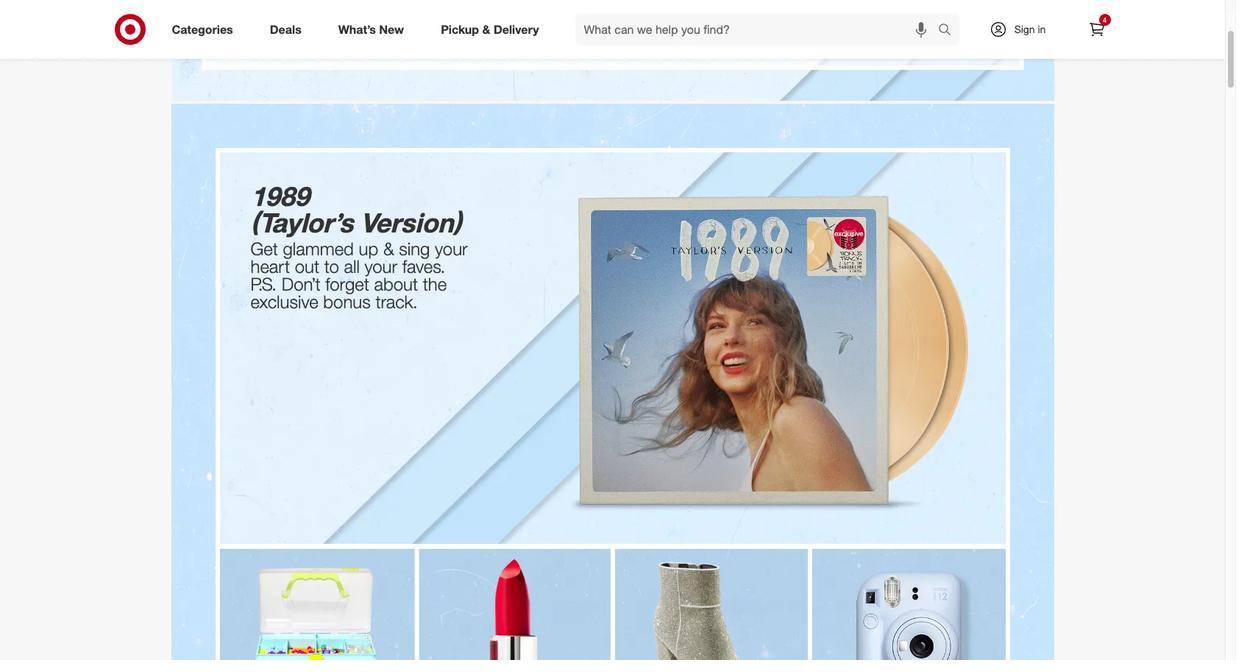 Task type: vqa. For each thing, say whether or not it's contained in the screenshot.
pickup & delivery LINK
yes



Task type: describe. For each thing, give the bounding box(es) containing it.
deals
[[270, 22, 302, 37]]

pickup & delivery
[[441, 22, 539, 37]]

& inside 1989 (taylor's version) get glammed up & sing your heart out to all your faves. p.s. don't forget about the exclusive bonus track.
[[384, 238, 394, 260]]

having their moment in the spotlight.
[[469, 3, 757, 25]]

out
[[295, 256, 320, 278]]

what's new
[[339, 22, 404, 37]]

spotlight.
[[684, 3, 757, 25]]

the inside 1989 (taylor's version) get glammed up & sing your heart out to all your faves. p.s. don't forget about the exclusive bonus track.
[[423, 273, 447, 295]]

what's
[[339, 22, 376, 37]]

sign in
[[1015, 23, 1047, 35]]

moment
[[565, 3, 631, 25]]

search
[[932, 23, 967, 38]]

sign
[[1015, 23, 1036, 35]]

about
[[374, 273, 418, 295]]

pickup & delivery link
[[429, 13, 558, 46]]

sign in link
[[977, 13, 1069, 46]]

pickup
[[441, 22, 479, 37]]

categories link
[[159, 13, 252, 46]]

bonus
[[323, 291, 371, 313]]

p.s.
[[251, 273, 277, 295]]

glammed
[[283, 238, 354, 260]]



Task type: locate. For each thing, give the bounding box(es) containing it.
1 horizontal spatial &
[[483, 22, 491, 37]]

don't
[[282, 273, 321, 295]]

your right all
[[365, 256, 398, 278]]

What can we help you find? suggestions appear below search field
[[575, 13, 942, 46]]

track.
[[376, 291, 418, 313]]

1 horizontal spatial the
[[654, 3, 679, 25]]

the
[[654, 3, 679, 25], [423, 273, 447, 295]]

version)
[[361, 207, 462, 239]]

0 horizontal spatial in
[[636, 3, 649, 25]]

0 vertical spatial the
[[654, 3, 679, 25]]

& right pickup
[[483, 22, 491, 37]]

the left spotlight.
[[654, 3, 679, 25]]

new
[[379, 22, 404, 37]]

get
[[251, 238, 278, 260]]

search button
[[932, 13, 967, 49]]

exclusive
[[251, 291, 319, 313]]

0 vertical spatial &
[[483, 22, 491, 37]]

deals link
[[258, 13, 320, 46]]

0 horizontal spatial the
[[423, 273, 447, 295]]

0 horizontal spatial &
[[384, 238, 394, 260]]

to
[[325, 256, 339, 278]]

4 link
[[1081, 13, 1114, 46]]

sing
[[399, 238, 430, 260]]

up
[[359, 238, 379, 260]]

your right sing
[[435, 238, 468, 260]]

heart
[[251, 256, 290, 278]]

1 vertical spatial &
[[384, 238, 394, 260]]

all
[[344, 256, 360, 278]]

categories
[[172, 22, 233, 37]]

having
[[469, 3, 520, 25]]

1 horizontal spatial your
[[435, 238, 468, 260]]

& right up
[[384, 238, 394, 260]]

in right sign
[[1039, 23, 1047, 35]]

(taylor's
[[251, 207, 353, 239]]

1 horizontal spatial in
[[1039, 23, 1047, 35]]

&
[[483, 22, 491, 37], [384, 238, 394, 260]]

what's new link
[[326, 13, 423, 46]]

in right moment
[[636, 3, 649, 25]]

faves.
[[403, 256, 446, 278]]

1989
[[251, 180, 310, 212]]

in inside sign in link
[[1039, 23, 1047, 35]]

taylor swift - 1989 (taylor's version) tangerine edition (target exclusive, vinyl), taylor swift - 1989 (taylor's version) aquamarine green deluxe poster edition (target exclusive, cd), taylor swift - 1989 (taylor's version) sunrise boulevard yellow deluxe poster edition (target exclusive, cd), taylor swift - 1989 (taylor's version) rose garden pink deluxe poster edition (target exclusive, cd), taylor swift - 1989 (taylor's version) (cd), string-a-bling jewelry kit with case - mondo llama™, maybelline color sensational made for you 382 red for me - 0.15oz, women's cailin ankle boots - a new day™ silver 5, fujifilm instax mini 12 camera - blue image
[[171, 104, 1055, 660]]

delivery
[[494, 22, 539, 37]]

forget
[[326, 273, 369, 295]]

in
[[636, 3, 649, 25], [1039, 23, 1047, 35]]

0 horizontal spatial your
[[365, 256, 398, 278]]

1989 (taylor's version) get glammed up & sing your heart out to all your faves. p.s. don't forget about the exclusive bonus track.
[[251, 180, 473, 313]]

1 vertical spatial the
[[423, 273, 447, 295]]

their
[[525, 3, 560, 25]]

your
[[435, 238, 468, 260], [365, 256, 398, 278]]

the right about
[[423, 273, 447, 295]]

4
[[1104, 15, 1108, 24]]



